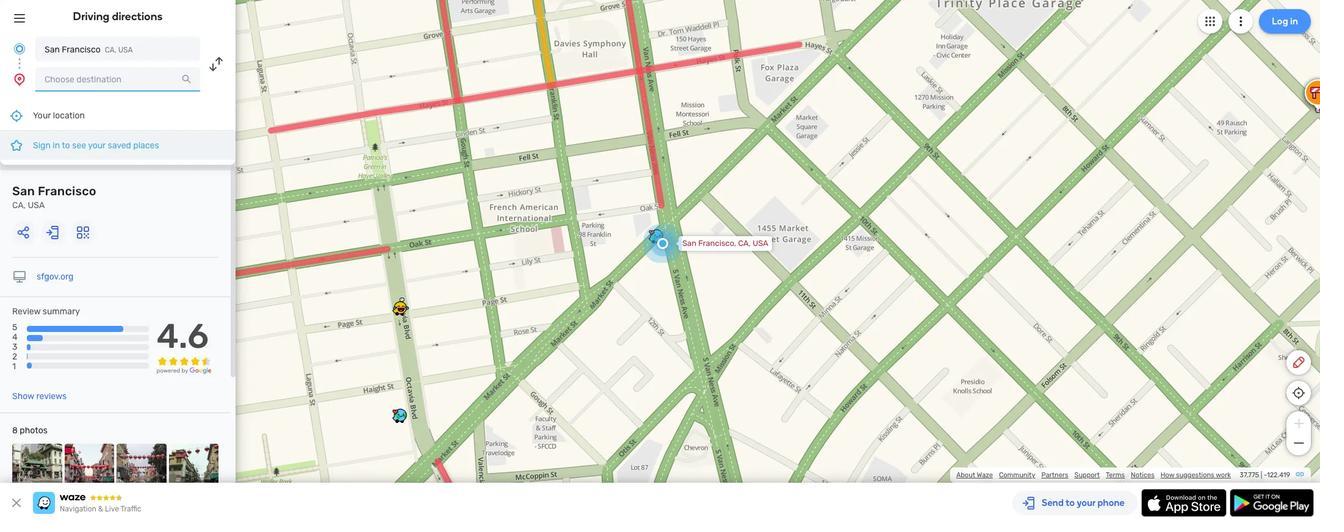 Task type: describe. For each thing, give the bounding box(es) containing it.
37.775
[[1240, 471, 1259, 479]]

location image
[[12, 72, 27, 87]]

8
[[12, 425, 18, 436]]

zoom out image
[[1291, 436, 1307, 450]]

traffic
[[121, 505, 141, 513]]

|
[[1261, 471, 1262, 479]]

x image
[[9, 496, 24, 510]]

0 horizontal spatial usa
[[28, 200, 45, 211]]

2
[[12, 352, 17, 362]]

image 1 of san francisco, sf image
[[12, 444, 62, 494]]

0 vertical spatial usa
[[118, 46, 133, 54]]

2 horizontal spatial ca,
[[738, 239, 751, 248]]

sfgov.org
[[37, 272, 74, 282]]

37.775 | -122.419
[[1240, 471, 1290, 479]]

navigation & live traffic
[[60, 505, 141, 513]]

work
[[1216, 471, 1231, 479]]

how
[[1161, 471, 1175, 479]]

sfgov.org link
[[37, 272, 74, 282]]

driving
[[73, 10, 110, 23]]

support
[[1075, 471, 1100, 479]]

1 vertical spatial francisco
[[38, 184, 96, 198]]

0 vertical spatial francisco
[[62, 45, 101, 55]]

star image
[[9, 138, 24, 153]]

link image
[[1295, 469, 1305, 479]]

1 horizontal spatial san
[[45, 45, 60, 55]]

review
[[12, 306, 41, 317]]

pencil image
[[1292, 355, 1306, 370]]

zoom in image
[[1291, 416, 1307, 431]]

Choose destination text field
[[35, 67, 200, 92]]

image 2 of san francisco, sf image
[[64, 444, 114, 494]]

live
[[105, 505, 119, 513]]

reviews
[[36, 391, 67, 402]]

2 horizontal spatial usa
[[753, 239, 768, 248]]

terms link
[[1106, 471, 1125, 479]]



Task type: locate. For each thing, give the bounding box(es) containing it.
0 vertical spatial ca,
[[105, 46, 116, 54]]

navigation
[[60, 505, 96, 513]]

san
[[45, 45, 60, 55], [12, 184, 35, 198], [682, 239, 697, 248]]

4
[[12, 332, 18, 343]]

-
[[1264, 471, 1267, 479]]

&
[[98, 505, 103, 513]]

1 horizontal spatial usa
[[118, 46, 133, 54]]

1
[[12, 362, 16, 372]]

ca,
[[105, 46, 116, 54], [12, 200, 26, 211], [738, 239, 751, 248]]

francisco,
[[698, 239, 736, 248]]

122.419
[[1267, 471, 1290, 479]]

ca, right francisco,
[[738, 239, 751, 248]]

5
[[12, 322, 17, 333]]

san left francisco,
[[682, 239, 697, 248]]

terms
[[1106, 471, 1125, 479]]

san francisco, ca, usa
[[682, 239, 768, 248]]

photos
[[20, 425, 47, 436]]

2 vertical spatial usa
[[753, 239, 768, 248]]

4.6
[[157, 316, 209, 357]]

5 4 3 2 1
[[12, 322, 18, 372]]

1 vertical spatial ca,
[[12, 200, 26, 211]]

ca, down star icon
[[12, 200, 26, 211]]

review summary
[[12, 306, 80, 317]]

2 vertical spatial san
[[682, 239, 697, 248]]

about
[[956, 471, 975, 479]]

francisco
[[62, 45, 101, 55], [38, 184, 96, 198]]

3
[[12, 342, 17, 352]]

ca, up choose destination text field
[[105, 46, 116, 54]]

0 horizontal spatial san
[[12, 184, 35, 198]]

8 photos
[[12, 425, 47, 436]]

1 vertical spatial san
[[12, 184, 35, 198]]

0 vertical spatial san francisco ca, usa
[[45, 45, 133, 55]]

support link
[[1075, 471, 1100, 479]]

community
[[999, 471, 1035, 479]]

san right current location icon
[[45, 45, 60, 55]]

summary
[[43, 306, 80, 317]]

suggestions
[[1176, 471, 1214, 479]]

image 4 of san francisco, sf image
[[169, 444, 219, 494]]

directions
[[112, 10, 163, 23]]

notices
[[1131, 471, 1155, 479]]

list box
[[0, 101, 236, 165]]

2 horizontal spatial san
[[682, 239, 697, 248]]

computer image
[[12, 270, 27, 284]]

2 vertical spatial ca,
[[738, 239, 751, 248]]

1 horizontal spatial ca,
[[105, 46, 116, 54]]

partners
[[1042, 471, 1069, 479]]

1 vertical spatial usa
[[28, 200, 45, 211]]

how suggestions work link
[[1161, 471, 1231, 479]]

show reviews
[[12, 391, 67, 402]]

san down star icon
[[12, 184, 35, 198]]

community link
[[999, 471, 1035, 479]]

usa
[[118, 46, 133, 54], [28, 200, 45, 211], [753, 239, 768, 248]]

notices link
[[1131, 471, 1155, 479]]

1 vertical spatial san francisco ca, usa
[[12, 184, 96, 211]]

partners link
[[1042, 471, 1069, 479]]

about waze link
[[956, 471, 993, 479]]

image 3 of san francisco, sf image
[[117, 444, 166, 494]]

0 horizontal spatial ca,
[[12, 200, 26, 211]]

waze
[[977, 471, 993, 479]]

0 vertical spatial san
[[45, 45, 60, 55]]

current location image
[[12, 42, 27, 56]]

about waze community partners support terms notices how suggestions work
[[956, 471, 1231, 479]]

san francisco ca, usa
[[45, 45, 133, 55], [12, 184, 96, 211]]

recenter image
[[9, 108, 24, 123]]

driving directions
[[73, 10, 163, 23]]

show
[[12, 391, 34, 402]]



Task type: vqa. For each thing, say whether or not it's contained in the screenshot.
REPORTED at bottom
no



